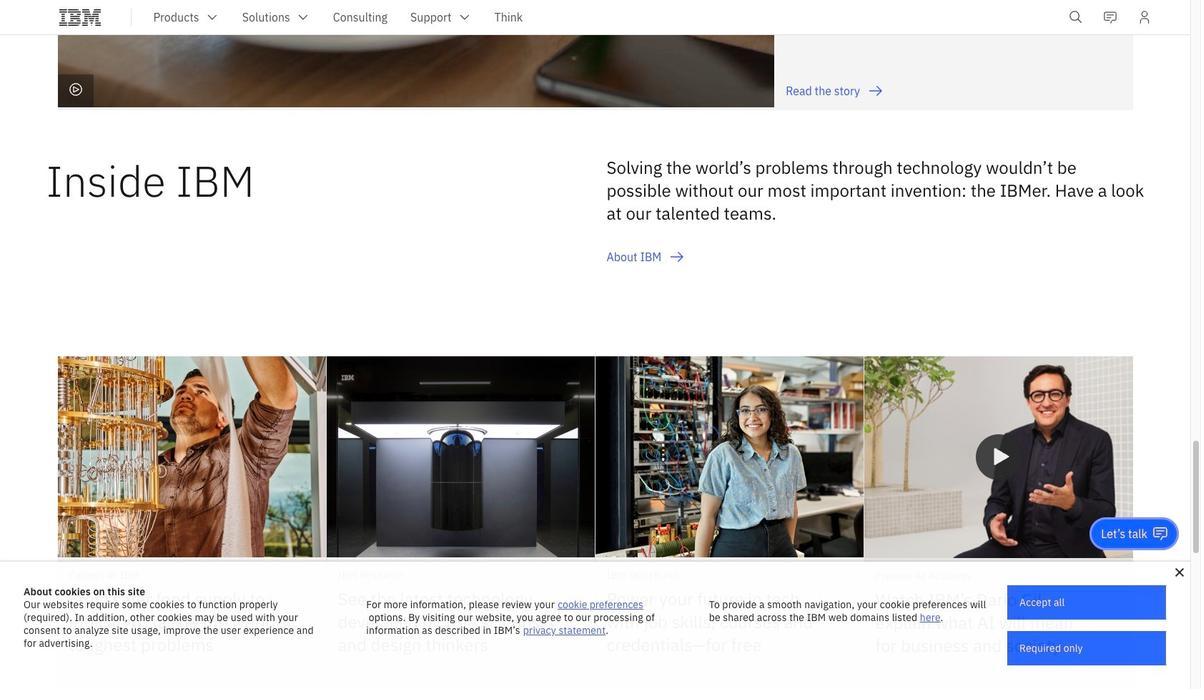 Task type: locate. For each thing, give the bounding box(es) containing it.
let's talk element
[[1102, 526, 1148, 542]]



